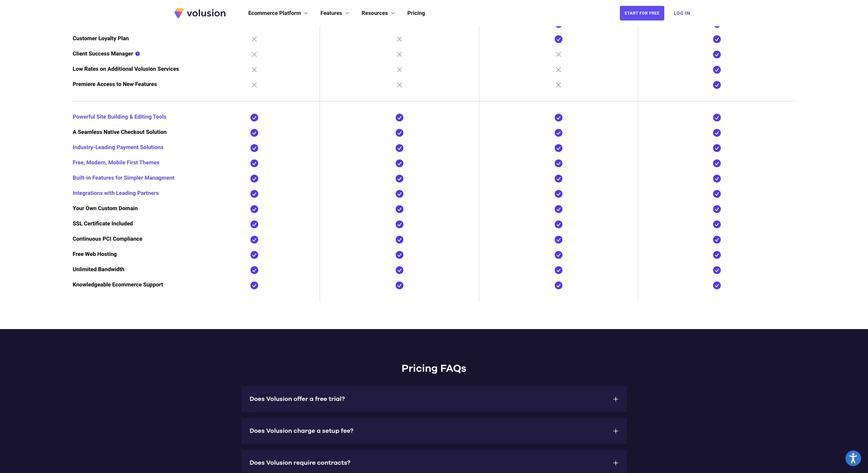Task type: describe. For each thing, give the bounding box(es) containing it.
does volusion offer a free trial? button
[[242, 386, 627, 412]]

manager
[[111, 50, 133, 57]]

log in link
[[670, 6, 695, 21]]

in
[[686, 10, 691, 16]]

features button
[[321, 9, 351, 17]]

free, modern, mobile first themes
[[73, 159, 160, 166]]

faqs
[[441, 363, 467, 374]]

unlimited
[[73, 266, 97, 273]]

new
[[123, 81, 134, 87]]

for
[[640, 11, 649, 16]]

simpler
[[124, 174, 143, 181]]

start
[[625, 11, 639, 16]]

certificate
[[84, 220, 110, 227]]

customer loyalty plan
[[73, 35, 129, 42]]

support
[[143, 281, 163, 288]]

a seamless native checkout solution
[[73, 129, 167, 135]]

industry-
[[73, 144, 95, 151]]

ssl
[[73, 220, 83, 227]]

access
[[97, 81, 115, 87]]

domain
[[119, 205, 138, 212]]

volusion for does volusion charge a setup fee?
[[266, 428, 292, 434]]

a for setup
[[317, 428, 321, 434]]

premiere access to new features
[[73, 81, 157, 87]]

powerful
[[73, 113, 95, 120]]

require
[[294, 460, 316, 466]]

industry-leading payment solutions
[[73, 144, 164, 151]]

does volusion offer a free trial?
[[250, 396, 345, 402]]

solution
[[146, 129, 167, 135]]

does volusion require contracts?
[[250, 460, 351, 466]]

ssl certificate included
[[73, 220, 133, 227]]

your own custom domain
[[73, 205, 138, 212]]

free
[[315, 396, 327, 402]]

site
[[97, 113, 106, 120]]

building
[[108, 113, 128, 120]]

free,
[[73, 159, 85, 166]]

built-
[[73, 174, 86, 181]]

knowledgeable ecommerce support
[[73, 281, 163, 288]]

seamless
[[78, 129, 102, 135]]

1 vertical spatial features
[[135, 81, 157, 87]]

charge
[[294, 428, 315, 434]]

offer
[[294, 396, 308, 402]]

platform
[[279, 10, 301, 16]]

loyalty
[[98, 35, 116, 42]]

compliance
[[113, 236, 142, 242]]

a
[[73, 129, 76, 135]]

resources button
[[362, 9, 397, 17]]

pricing for pricing
[[408, 10, 425, 16]]

does volusion require contracts? button
[[242, 450, 627, 473]]

client success manager
[[73, 50, 133, 57]]

pricing for pricing faqs
[[402, 363, 438, 374]]

does volusion charge a setup fee? button
[[242, 418, 627, 444]]

pricing link
[[408, 9, 425, 17]]

powerful site building & editing tools link
[[73, 113, 167, 120]]

continuous
[[73, 236, 101, 242]]

features inside features dropdown button
[[321, 10, 343, 16]]

volusion for does volusion require contracts?
[[266, 460, 292, 466]]

in
[[86, 174, 91, 181]]

to
[[117, 81, 121, 87]]

for
[[115, 174, 123, 181]]

client
[[73, 50, 87, 57]]

log in
[[674, 10, 691, 16]]

editing
[[135, 113, 152, 120]]

web
[[85, 251, 96, 257]]

low rates on additional volusion services
[[73, 66, 179, 72]]

additional
[[108, 66, 133, 72]]

1 vertical spatial ecommerce
[[112, 281, 142, 288]]

mobile
[[108, 159, 125, 166]]



Task type: locate. For each thing, give the bounding box(es) containing it.
trial?
[[329, 396, 345, 402]]

1 vertical spatial a
[[317, 428, 321, 434]]

does for does volusion charge a setup fee?
[[250, 428, 265, 434]]

free, modern, mobile first themes link
[[73, 159, 160, 166]]

does inside does volusion require contracts? button
[[250, 460, 265, 466]]

0 vertical spatial features
[[321, 10, 343, 16]]

1 does from the top
[[250, 396, 265, 402]]

leading
[[95, 144, 115, 151], [116, 190, 136, 196]]

0 vertical spatial does
[[250, 396, 265, 402]]

custom
[[98, 205, 117, 212]]

0 horizontal spatial a
[[310, 396, 314, 402]]

a inside does volusion charge a setup fee? "button"
[[317, 428, 321, 434]]

1 horizontal spatial a
[[317, 428, 321, 434]]

low
[[73, 66, 83, 72]]

2 horizontal spatial features
[[321, 10, 343, 16]]

pricing faqs
[[402, 363, 467, 374]]

ecommerce platform
[[249, 10, 301, 16]]

0 vertical spatial a
[[310, 396, 314, 402]]

rates
[[84, 66, 99, 72]]

start for free
[[625, 11, 660, 16]]

built-in features for simpler managment
[[73, 174, 175, 181]]

volusion left services
[[134, 66, 156, 72]]

does inside does volusion charge a setup fee? "button"
[[250, 428, 265, 434]]

powerful site building & editing tools
[[73, 113, 167, 120]]

unlimited bandwidth
[[73, 266, 125, 273]]

themes
[[139, 159, 160, 166]]

1 vertical spatial leading
[[116, 190, 136, 196]]

0 horizontal spatial features
[[92, 174, 114, 181]]

native
[[104, 129, 120, 135]]

integrations with leading partners link
[[73, 190, 159, 196]]

checkout
[[121, 129, 145, 135]]

leading down native
[[95, 144, 115, 151]]

a left setup
[[317, 428, 321, 434]]

log
[[674, 10, 684, 16]]

knowledgeable
[[73, 281, 111, 288]]

first
[[127, 159, 138, 166]]

volusion left require
[[266, 460, 292, 466]]

premiere
[[73, 81, 96, 87]]

2 does from the top
[[250, 428, 265, 434]]

ecommerce platform button
[[249, 9, 310, 17]]

bandwidth
[[98, 266, 125, 273]]

own
[[86, 205, 97, 212]]

does volusion charge a setup fee?
[[250, 428, 354, 434]]

ecommerce left platform
[[249, 10, 278, 16]]

a for free
[[310, 396, 314, 402]]

tools
[[153, 113, 167, 120]]

a inside does volusion offer a free trial? button
[[310, 396, 314, 402]]

integrations with leading partners
[[73, 190, 159, 196]]

ecommerce down bandwidth
[[112, 281, 142, 288]]

built-in features for simpler managment link
[[73, 174, 175, 181]]

0 horizontal spatial ecommerce
[[112, 281, 142, 288]]

0 vertical spatial leading
[[95, 144, 115, 151]]

volusion
[[134, 66, 156, 72], [266, 396, 292, 402], [266, 428, 292, 434], [266, 460, 292, 466]]

hosting
[[97, 251, 117, 257]]

setup
[[323, 428, 340, 434]]

leading up domain
[[116, 190, 136, 196]]

1 vertical spatial pricing
[[402, 363, 438, 374]]

modern,
[[86, 159, 107, 166]]

free
[[73, 251, 84, 257]]

2 vertical spatial features
[[92, 174, 114, 181]]

1 horizontal spatial ecommerce
[[249, 10, 278, 16]]

1 horizontal spatial features
[[135, 81, 157, 87]]

success
[[89, 50, 110, 57]]

free web hosting
[[73, 251, 117, 257]]

included
[[112, 220, 133, 227]]

does for does volusion offer a free trial?
[[250, 396, 265, 402]]

managment
[[145, 174, 175, 181]]

integrations
[[73, 190, 103, 196]]

1 horizontal spatial leading
[[116, 190, 136, 196]]

volusion left offer
[[266, 396, 292, 402]]

a left free at the bottom left
[[310, 396, 314, 402]]

1 vertical spatial does
[[250, 428, 265, 434]]

a
[[310, 396, 314, 402], [317, 428, 321, 434]]

ecommerce
[[249, 10, 278, 16], [112, 281, 142, 288]]

2 vertical spatial does
[[250, 460, 265, 466]]

your
[[73, 205, 84, 212]]

does for does volusion require contracts?
[[250, 460, 265, 466]]

volusion for does volusion offer a free trial?
[[266, 396, 292, 402]]

plan
[[118, 35, 129, 42]]

with
[[104, 190, 115, 196]]

resources
[[362, 10, 388, 16]]

on
[[100, 66, 106, 72]]

volusion inside "button"
[[266, 428, 292, 434]]

payment
[[117, 144, 139, 151]]

0 horizontal spatial leading
[[95, 144, 115, 151]]

fee?
[[341, 428, 354, 434]]

contracts?
[[317, 460, 351, 466]]

0 vertical spatial pricing
[[408, 10, 425, 16]]

start for free link
[[621, 6, 665, 20]]

0 vertical spatial ecommerce
[[249, 10, 278, 16]]

industry-leading payment solutions link
[[73, 144, 164, 151]]

3 does from the top
[[250, 460, 265, 466]]

volusion left charge
[[266, 428, 292, 434]]

open accessibe: accessibility options, statement and help image
[[850, 453, 858, 463]]

&
[[130, 113, 133, 120]]

partners
[[137, 190, 159, 196]]

pci
[[103, 236, 111, 242]]

ecommerce inside dropdown button
[[249, 10, 278, 16]]

customer
[[73, 35, 97, 42]]

pricing
[[408, 10, 425, 16], [402, 363, 438, 374]]

does inside does volusion offer a free trial? button
[[250, 396, 265, 402]]

services
[[158, 66, 179, 72]]

continuous pci compliance
[[73, 236, 142, 242]]

free
[[650, 11, 660, 16]]



Task type: vqa. For each thing, say whether or not it's contained in the screenshot.
top but
no



